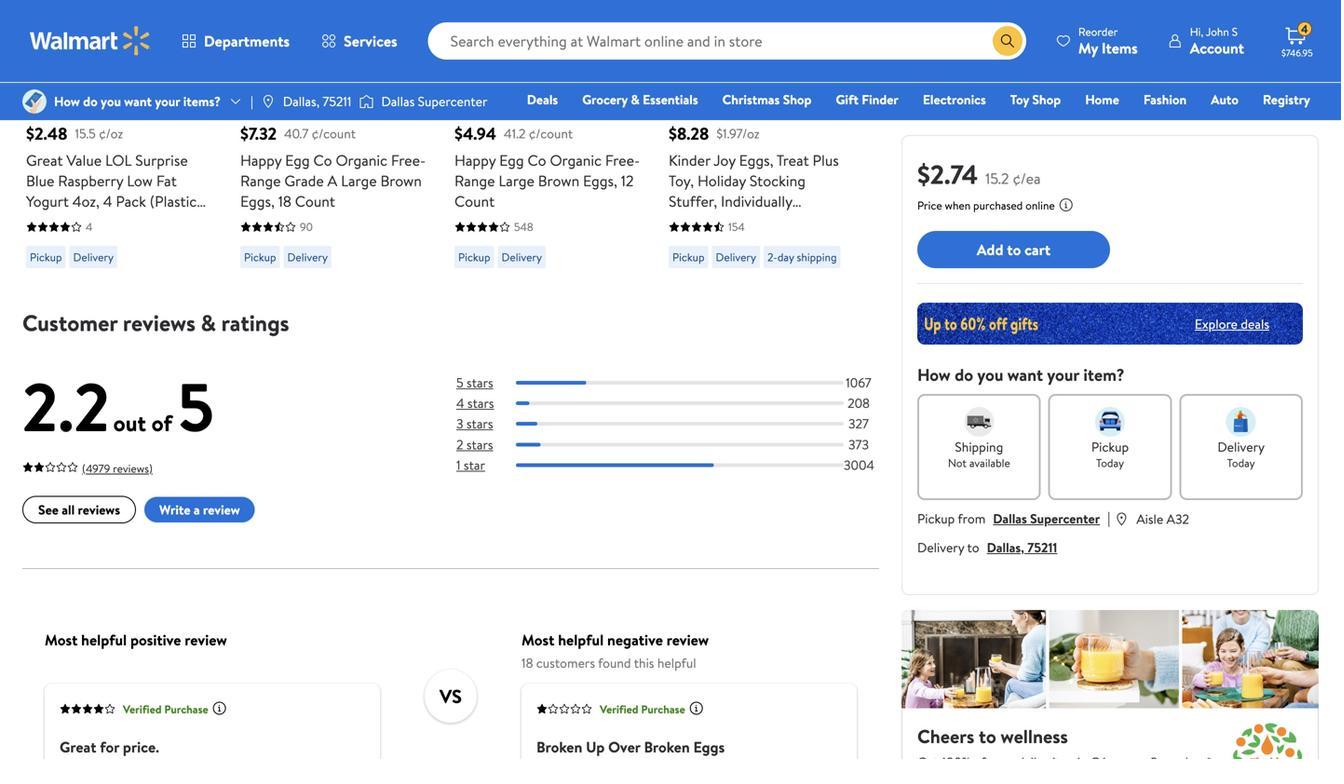 Task type: describe. For each thing, give the bounding box(es) containing it.
$8.28 $1.97/oz kinder joy eggs, treat plus toy, holiday stocking stuffer, individually wrapped, 6 count
[[669, 122, 839, 232]]

found
[[598, 654, 631, 672]]

customer
[[22, 307, 118, 339]]

delivery to dallas, 75211
[[917, 538, 1057, 557]]

how for how do you want your item?
[[917, 363, 951, 387]]

egg for $7.32
[[285, 150, 310, 170]]

add to cart
[[977, 239, 1051, 260]]

happy for $7.32
[[240, 150, 282, 170]]

2.2
[[22, 359, 110, 453]]

 image for how do you want your items?
[[22, 89, 47, 114]]

not
[[948, 455, 967, 471]]

stars for 3 stars
[[466, 415, 493, 433]]

0 horizontal spatial supercenter
[[418, 92, 488, 110]]

available
[[969, 455, 1010, 471]]

helpful for negative
[[558, 630, 604, 650]]

stars for 2 stars
[[467, 435, 493, 453]]

1 vertical spatial &
[[201, 307, 216, 339]]

intent image for pickup image
[[1095, 407, 1125, 437]]

s
[[1232, 24, 1238, 40]]

walmart image
[[30, 26, 151, 56]]

4 inside $2.48 15.5 ¢/oz great value lol surprise blue raspberry low fat yogurt 4oz, 4 pack (plastic cups)
[[103, 191, 112, 211]]

1 vertical spatial great
[[60, 737, 96, 757]]

add to cart button
[[917, 231, 1110, 268]]

how for how do you want your items?
[[54, 92, 80, 110]]

product group containing $2.48
[[26, 0, 214, 276]]

of
[[151, 407, 172, 439]]

you for how do you want your items?
[[101, 92, 121, 110]]

2 stars
[[456, 435, 493, 453]]

services
[[344, 31, 397, 51]]

co for $7.32
[[313, 150, 332, 170]]

90
[[300, 219, 313, 235]]

out
[[113, 407, 146, 439]]

shipping not available
[[948, 438, 1010, 471]]

$2.74 15.2 ¢/ea
[[917, 156, 1041, 192]]

today for pickup
[[1096, 455, 1124, 471]]

0 horizontal spatial dallas,
[[283, 92, 320, 110]]

write a review
[[159, 501, 240, 519]]

items?
[[183, 92, 221, 110]]

$2.48
[[26, 122, 68, 145]]

1 horizontal spatial dallas,
[[987, 538, 1024, 557]]

co for $4.94
[[528, 150, 546, 170]]

3 stars
[[456, 415, 493, 433]]

departments button
[[166, 19, 306, 63]]

this
[[634, 654, 654, 672]]

0 horizontal spatial 75211
[[323, 92, 352, 110]]

purchase for over
[[641, 701, 685, 717]]

4 up $746.95
[[1301, 21, 1308, 37]]

Walmart Site-Wide search field
[[428, 22, 1026, 60]]

$8.28
[[669, 122, 709, 145]]

ratings
[[221, 307, 289, 339]]

reorder my items
[[1078, 24, 1138, 58]]

(4979 reviews) link
[[22, 457, 153, 477]]

most for most helpful negative review 18 customers found this helpful
[[522, 630, 555, 650]]

negative
[[607, 630, 663, 650]]

1 vertical spatial |
[[1108, 508, 1111, 528]]

2
[[456, 435, 463, 453]]

pickup today
[[1091, 438, 1129, 471]]

2-day shipping
[[767, 249, 837, 265]]

fat
[[156, 170, 177, 191]]

price
[[917, 197, 942, 213]]

christmas shop link
[[714, 89, 820, 109]]

pickup from dallas supercenter |
[[917, 508, 1111, 528]]

verified for over
[[600, 701, 639, 717]]

548
[[514, 219, 533, 235]]

grocery & essentials link
[[574, 89, 707, 109]]

1 horizontal spatial reviews
[[123, 307, 195, 339]]

5 stars
[[456, 373, 493, 392]]

legal information image
[[1059, 197, 1074, 212]]

stocking
[[750, 170, 806, 191]]

great value lol surprise blue raspberry low fat yogurt 4oz, 4 pack (plastic cups) image
[[26, 0, 199, 73]]

1 broken from the left
[[537, 737, 582, 757]]

reorder
[[1078, 24, 1118, 40]]

registry
[[1263, 90, 1310, 109]]

pickup for $4.94
[[458, 249, 490, 265]]

& inside "link"
[[631, 90, 640, 109]]

most helpful positive review
[[45, 630, 227, 650]]

add inside button
[[977, 239, 1004, 260]]

373
[[849, 435, 869, 453]]

free- for $7.32
[[391, 150, 426, 170]]

christmas
[[722, 90, 780, 109]]

home
[[1085, 90, 1119, 109]]

4 down 4oz,
[[86, 219, 93, 235]]

large inside $4.94 41.2 ¢/count happy egg co organic free- range large brown eggs, 12 count
[[499, 170, 535, 191]]

progress bar for 373
[[516, 443, 844, 446]]

items
[[1102, 38, 1138, 58]]

count inside $4.94 41.2 ¢/count happy egg co organic free- range large brown eggs, 12 count
[[455, 191, 495, 211]]

add to cart image
[[676, 58, 699, 80]]

range for $7.32
[[240, 170, 281, 191]]

see all reviews
[[38, 501, 120, 519]]

up to sixty percent off deals. shop now. image
[[917, 303, 1303, 345]]

brown inside $4.94 41.2 ¢/count happy egg co organic free- range large brown eggs, 12 count
[[538, 170, 580, 191]]

day
[[778, 249, 794, 265]]

0 horizontal spatial |
[[251, 92, 253, 110]]

egg for $4.94
[[499, 150, 524, 170]]

eggs, inside $4.94 41.2 ¢/count happy egg co organic free- range large brown eggs, 12 count
[[583, 170, 617, 191]]

explore deals link
[[1187, 307, 1277, 340]]

toy
[[1010, 90, 1029, 109]]

1067
[[846, 373, 872, 392]]

great for price.
[[60, 737, 159, 757]]

happy egg co organic free-range grade a large brown eggs, 18 count image
[[240, 0, 414, 73]]

services button
[[306, 19, 413, 63]]

free- for $4.94
[[605, 150, 640, 170]]

2.2 out of 5
[[22, 359, 214, 453]]

hi,
[[1190, 24, 1204, 40]]

dallas supercenter button
[[993, 509, 1100, 528]]

add button for $8.28
[[669, 50, 740, 87]]

see all reviews link
[[22, 496, 136, 523]]

auto
[[1211, 90, 1239, 109]]

$1.97/oz
[[716, 125, 760, 143]]

supercenter inside pickup from dallas supercenter |
[[1030, 509, 1100, 528]]

Search search field
[[428, 22, 1026, 60]]

progress bar for 208
[[516, 402, 844, 405]]

4 up 3
[[456, 394, 464, 412]]

john
[[1206, 24, 1229, 40]]

verified purchase for over
[[600, 701, 685, 717]]

from
[[958, 509, 986, 528]]

add button for $4.94
[[455, 50, 526, 87]]

delivery down from
[[917, 538, 964, 557]]

your for items?
[[155, 92, 180, 110]]

to for delivery
[[967, 538, 980, 557]]

large inside $7.32 40.7 ¢/count happy egg co organic free- range grade a large brown eggs, 18 count
[[341, 170, 377, 191]]

vs
[[440, 683, 462, 709]]

all
[[62, 501, 75, 519]]

toy shop
[[1010, 90, 1061, 109]]

$2.74
[[917, 156, 978, 192]]

stars for 4 stars
[[467, 394, 494, 412]]

do for how do you want your item?
[[955, 363, 973, 387]]

online
[[1026, 197, 1055, 213]]

registry one debit
[[1168, 90, 1310, 135]]

fashion
[[1144, 90, 1187, 109]]

1
[[456, 456, 461, 474]]

¢/count for $7.32
[[312, 125, 356, 143]]

one debit link
[[1159, 115, 1239, 136]]

3004
[[844, 456, 875, 474]]

4oz,
[[72, 191, 100, 211]]

verified purchase for price.
[[123, 701, 208, 717]]

blue
[[26, 170, 54, 191]]

delivery today
[[1218, 438, 1265, 471]]

2 horizontal spatial helpful
[[657, 654, 696, 672]]

organic for $4.94
[[550, 150, 602, 170]]

grocery & essentials
[[582, 90, 698, 109]]

dallas inside pickup from dallas supercenter |
[[993, 509, 1027, 528]]

brown inside $7.32 40.7 ¢/count happy egg co organic free- range grade a large brown eggs, 18 count
[[380, 170, 422, 191]]

41.2
[[504, 125, 526, 143]]

eggs, inside $7.32 40.7 ¢/count happy egg co organic free- range grade a large brown eggs, 18 count
[[240, 191, 275, 211]]

surprise
[[135, 150, 188, 170]]

individually
[[721, 191, 792, 211]]

(4979 reviews)
[[82, 461, 153, 476]]

to for add
[[1007, 239, 1021, 260]]



Task type: locate. For each thing, give the bounding box(es) containing it.
large right a
[[341, 170, 377, 191]]

happy inside $7.32 40.7 ¢/count happy egg co organic free- range grade a large brown eggs, 18 count
[[240, 150, 282, 170]]

4 progress bar from the top
[[516, 443, 844, 446]]

0 vertical spatial to
[[1007, 239, 1021, 260]]

raspberry
[[58, 170, 123, 191]]

1 horizontal spatial 5
[[456, 373, 464, 392]]

1 add button from the left
[[455, 50, 526, 87]]

1 horizontal spatial 18
[[522, 654, 533, 672]]

range left grade
[[240, 170, 281, 191]]

electronics link
[[915, 89, 995, 109]]

product group
[[26, 0, 214, 276], [240, 0, 428, 276], [455, 0, 643, 276], [669, 0, 857, 276]]

product group containing $7.32
[[240, 0, 428, 276]]

0 horizontal spatial your
[[155, 92, 180, 110]]

large up 548
[[499, 170, 535, 191]]

2 broken from the left
[[644, 737, 690, 757]]

electronics
[[923, 90, 986, 109]]

stars right 3
[[466, 415, 493, 433]]

range inside $4.94 41.2 ¢/count happy egg co organic free- range large brown eggs, 12 count
[[455, 170, 495, 191]]

christmas shop
[[722, 90, 812, 109]]

stars down 5 stars
[[467, 394, 494, 412]]

shop right christmas
[[783, 90, 812, 109]]

today
[[1096, 455, 1124, 471], [1227, 455, 1255, 471]]

1 horizontal spatial 75211
[[1028, 538, 1057, 557]]

1 horizontal spatial  image
[[359, 92, 374, 111]]

2 range from the left
[[455, 170, 495, 191]]

you up ¢/oz
[[101, 92, 121, 110]]

to left cart
[[1007, 239, 1021, 260]]

3 progress bar from the top
[[516, 422, 844, 426]]

0 horizontal spatial add
[[484, 58, 511, 79]]

review for most helpful positive review
[[185, 630, 227, 650]]

2 shop from the left
[[1032, 90, 1061, 109]]

review right 'positive'
[[185, 630, 227, 650]]

1 horizontal spatial count
[[455, 191, 495, 211]]

free- left toy,
[[605, 150, 640, 170]]

2 horizontal spatial count
[[746, 211, 786, 232]]

12
[[621, 170, 634, 191]]

add up 41.2
[[484, 58, 511, 79]]

happy down $7.32
[[240, 150, 282, 170]]

helpful left 'positive'
[[81, 630, 127, 650]]

price.
[[123, 737, 159, 757]]

account
[[1190, 38, 1244, 58]]

5 progress bar from the top
[[516, 463, 844, 467]]

0 horizontal spatial want
[[124, 92, 152, 110]]

range inside $7.32 40.7 ¢/count happy egg co organic free- range grade a large brown eggs, 18 count
[[240, 170, 281, 191]]

 image right the dallas, 75211 at the left top of the page
[[359, 92, 374, 111]]

organic inside $7.32 40.7 ¢/count happy egg co organic free- range grade a large brown eggs, 18 count
[[336, 150, 388, 170]]

most for most helpful positive review
[[45, 630, 78, 650]]

0 horizontal spatial reviews
[[78, 501, 120, 519]]

most inside most helpful negative review 18 customers found this helpful
[[522, 630, 555, 650]]

1 most from the left
[[45, 630, 78, 650]]

today down intent image for pickup
[[1096, 455, 1124, 471]]

today inside pickup today
[[1096, 455, 1124, 471]]

0 horizontal spatial brown
[[380, 170, 422, 191]]

range
[[240, 170, 281, 191], [455, 170, 495, 191]]

5 up '4 stars'
[[456, 373, 464, 392]]

count inside $8.28 $1.97/oz kinder joy eggs, treat plus toy, holiday stocking stuffer, individually wrapped, 6 count
[[746, 211, 786, 232]]

1 horizontal spatial you
[[977, 363, 1004, 387]]

toy shop link
[[1002, 89, 1069, 109]]

plus
[[813, 150, 839, 170]]

add button up essentials
[[669, 50, 740, 87]]

¢/count inside $7.32 40.7 ¢/count happy egg co organic free- range grade a large brown eggs, 18 count
[[312, 125, 356, 143]]

18 left "customers"
[[522, 654, 533, 672]]

0 horizontal spatial how
[[54, 92, 80, 110]]

0 horizontal spatial organic
[[336, 150, 388, 170]]

how up 15.5
[[54, 92, 80, 110]]

happy egg co organic free-range large brown eggs, 12 count image
[[455, 0, 628, 73]]

1 vertical spatial how
[[917, 363, 951, 387]]

add for $8.28
[[699, 58, 725, 79]]

toy,
[[669, 170, 694, 191]]

2 horizontal spatial add
[[977, 239, 1004, 260]]

a
[[327, 170, 337, 191]]

75211
[[323, 92, 352, 110], [1028, 538, 1057, 557]]

2 add button from the left
[[669, 50, 740, 87]]

¢/count for $4.94
[[529, 125, 573, 143]]

0 horizontal spatial eggs,
[[240, 191, 275, 211]]

you for how do you want your item?
[[977, 363, 1004, 387]]

1 large from the left
[[341, 170, 377, 191]]

$746.95
[[1282, 47, 1313, 59]]

reviews right customer
[[123, 307, 195, 339]]

delivery for $7.32
[[287, 249, 328, 265]]

verified up over
[[600, 701, 639, 717]]

want up lol
[[124, 92, 152, 110]]

great down $2.48
[[26, 150, 63, 170]]

dallas up the dallas, 75211 button
[[993, 509, 1027, 528]]

purchase left verified purchase information icon
[[641, 701, 685, 717]]

1 vertical spatial 75211
[[1028, 538, 1057, 557]]

you
[[101, 92, 121, 110], [977, 363, 1004, 387]]

1 horizontal spatial want
[[1008, 363, 1043, 387]]

helpful
[[81, 630, 127, 650], [558, 630, 604, 650], [657, 654, 696, 672]]

5
[[178, 359, 214, 453], [456, 373, 464, 392]]

delivery down intent image for delivery
[[1218, 438, 1265, 456]]

eggs, left grade
[[240, 191, 275, 211]]

holiday
[[698, 170, 746, 191]]

2 organic from the left
[[550, 150, 602, 170]]

2 brown from the left
[[538, 170, 580, 191]]

0 horizontal spatial range
[[240, 170, 281, 191]]

75211 down dallas supercenter button
[[1028, 538, 1057, 557]]

low
[[127, 170, 153, 191]]

add down price when purchased online
[[977, 239, 1004, 260]]

1 verified purchase from the left
[[123, 701, 208, 717]]

1 horizontal spatial add button
[[669, 50, 740, 87]]

today for delivery
[[1227, 455, 1255, 471]]

stars right the '2'
[[467, 435, 493, 453]]

supercenter down add to cart icon
[[418, 92, 488, 110]]

1 horizontal spatial |
[[1108, 508, 1111, 528]]

progress bar for 327
[[516, 422, 844, 426]]

1 purchase from the left
[[164, 701, 208, 717]]

1 vertical spatial supercenter
[[1030, 509, 1100, 528]]

verified purchase
[[123, 701, 208, 717], [600, 701, 685, 717]]

1 horizontal spatial today
[[1227, 455, 1255, 471]]

1 horizontal spatial supercenter
[[1030, 509, 1100, 528]]

how do you want your item?
[[917, 363, 1125, 387]]

1 horizontal spatial do
[[955, 363, 973, 387]]

2-
[[767, 249, 778, 265]]

debit
[[1199, 116, 1231, 135]]

1 vertical spatial to
[[967, 538, 980, 557]]

verified up price.
[[123, 701, 162, 717]]

0 horizontal spatial count
[[295, 191, 335, 211]]

0 vertical spatial reviews
[[123, 307, 195, 339]]

delivery for $4.94
[[502, 249, 542, 265]]

| up $7.32
[[251, 92, 253, 110]]

treat
[[777, 150, 809, 170]]

egg down 41.2
[[499, 150, 524, 170]]

1 horizontal spatial to
[[1007, 239, 1021, 260]]

1 horizontal spatial organic
[[550, 150, 602, 170]]

range down $4.94
[[455, 170, 495, 191]]

| left aisle
[[1108, 508, 1111, 528]]

0 horizontal spatial 18
[[278, 191, 291, 211]]

1 range from the left
[[240, 170, 281, 191]]

purchase left verified purchase information image
[[164, 701, 208, 717]]

0 horizontal spatial verified purchase
[[123, 701, 208, 717]]

1 horizontal spatial range
[[455, 170, 495, 191]]

grocery
[[582, 90, 628, 109]]

add button
[[455, 50, 526, 87], [669, 50, 740, 87]]

delivery down 154 on the top
[[716, 249, 756, 265]]

shop right toy
[[1032, 90, 1061, 109]]

0 vertical spatial &
[[631, 90, 640, 109]]

0 horizontal spatial most
[[45, 630, 78, 650]]

verified purchase up the broken up over broken eggs
[[600, 701, 685, 717]]

count right 6
[[746, 211, 786, 232]]

helpful for positive
[[81, 630, 127, 650]]

40.7
[[284, 125, 309, 143]]

¢/ea
[[1013, 168, 1041, 189]]

(plastic
[[150, 191, 197, 211]]

1 horizontal spatial free-
[[605, 150, 640, 170]]

0 horizontal spatial  image
[[22, 89, 47, 114]]

1 horizontal spatial your
[[1047, 363, 1080, 387]]

review
[[203, 501, 240, 519], [185, 630, 227, 650], [667, 630, 709, 650]]

verified purchase information image
[[212, 701, 227, 716]]

6
[[734, 211, 742, 232]]

0 vertical spatial 18
[[278, 191, 291, 211]]

shipping
[[955, 438, 1003, 456]]

gift finder
[[836, 90, 899, 109]]

reviews right all
[[78, 501, 120, 519]]

1 product group from the left
[[26, 0, 214, 276]]

1 horizontal spatial brown
[[538, 170, 580, 191]]

free- inside $4.94 41.2 ¢/count happy egg co organic free- range large brown eggs, 12 count
[[605, 150, 640, 170]]

1 horizontal spatial &
[[631, 90, 640, 109]]

happy inside $4.94 41.2 ¢/count happy egg co organic free- range large brown eggs, 12 count
[[455, 150, 496, 170]]

helpful up "customers"
[[558, 630, 604, 650]]

free- down dallas supercenter
[[391, 150, 426, 170]]

do for how do you want your items?
[[83, 92, 98, 110]]

4 right 4oz,
[[103, 191, 112, 211]]

shop for christmas shop
[[783, 90, 812, 109]]

review right negative
[[667, 630, 709, 650]]

pickup for $8.28
[[672, 249, 705, 265]]

1 horizontal spatial co
[[528, 150, 546, 170]]

¢/count inside $4.94 41.2 ¢/count happy egg co organic free- range large brown eggs, 12 count
[[529, 125, 573, 143]]

1 horizontal spatial egg
[[499, 150, 524, 170]]

egg inside $4.94 41.2 ¢/count happy egg co organic free- range large brown eggs, 12 count
[[499, 150, 524, 170]]

1 horizontal spatial eggs,
[[583, 170, 617, 191]]

0 horizontal spatial 5
[[178, 359, 214, 453]]

& right grocery
[[631, 90, 640, 109]]

2 egg from the left
[[499, 150, 524, 170]]

1 progress bar from the top
[[516, 381, 844, 385]]

4 stars
[[456, 394, 494, 412]]

1 vertical spatial you
[[977, 363, 1004, 387]]

co inside $4.94 41.2 ¢/count happy egg co organic free- range large brown eggs, 12 count
[[528, 150, 546, 170]]

2 purchase from the left
[[641, 701, 685, 717]]

co down "deals" "link"
[[528, 150, 546, 170]]

purchased
[[973, 197, 1023, 213]]

dallas,
[[283, 92, 320, 110], [987, 538, 1024, 557]]

you up the "intent image for shipping"
[[977, 363, 1004, 387]]

1 shop from the left
[[783, 90, 812, 109]]

1 horizontal spatial add
[[699, 58, 725, 79]]

0 horizontal spatial you
[[101, 92, 121, 110]]

3
[[456, 415, 463, 433]]

pickup for $2.48
[[30, 249, 62, 265]]

pickup inside pickup from dallas supercenter |
[[917, 509, 955, 528]]

327
[[849, 415, 869, 433]]

0 vertical spatial how
[[54, 92, 80, 110]]

2 ¢/count from the left
[[529, 125, 573, 143]]

1 horizontal spatial helpful
[[558, 630, 604, 650]]

product group containing $4.94
[[455, 0, 643, 276]]

1 ¢/count from the left
[[312, 125, 356, 143]]

intent image for delivery image
[[1226, 407, 1256, 437]]

brown right a
[[380, 170, 422, 191]]

& left ratings
[[201, 307, 216, 339]]

co down the dallas, 75211 at the left top of the page
[[313, 150, 332, 170]]

most helpful negative review 18 customers found this helpful
[[522, 630, 709, 672]]

0 horizontal spatial do
[[83, 92, 98, 110]]

2 today from the left
[[1227, 455, 1255, 471]]

¢/count
[[312, 125, 356, 143], [529, 125, 573, 143]]

2 horizontal spatial eggs,
[[739, 150, 774, 170]]

kinder joy eggs, treat plus toy, holiday stocking stuffer, individually wrapped, 6 count image
[[669, 0, 842, 73]]

cups)
[[26, 211, 63, 232]]

1 horizontal spatial ¢/count
[[529, 125, 573, 143]]

0 vertical spatial dallas
[[381, 92, 415, 110]]

happy down $4.94
[[455, 150, 496, 170]]

a
[[194, 501, 200, 519]]

great inside $2.48 15.5 ¢/oz great value lol surprise blue raspberry low fat yogurt 4oz, 4 pack (plastic cups)
[[26, 150, 63, 170]]

product group containing $8.28
[[669, 0, 857, 276]]

delivery down '90'
[[287, 249, 328, 265]]

pickup for $7.32
[[244, 249, 276, 265]]

organic for $7.32
[[336, 150, 388, 170]]

2 verified from the left
[[600, 701, 639, 717]]

0 vertical spatial do
[[83, 92, 98, 110]]

1 brown from the left
[[380, 170, 422, 191]]

do up 15.5
[[83, 92, 98, 110]]

count down $4.94
[[455, 191, 495, 211]]

fashion link
[[1135, 89, 1195, 109]]

1 vertical spatial want
[[1008, 363, 1043, 387]]

shop for toy shop
[[1032, 90, 1061, 109]]

yogurt
[[26, 191, 69, 211]]

$2.48 15.5 ¢/oz great value lol surprise blue raspberry low fat yogurt 4oz, 4 pack (plastic cups)
[[26, 122, 197, 232]]

0 horizontal spatial to
[[967, 538, 980, 557]]

add to cart image
[[462, 58, 484, 80]]

egg down 40.7
[[285, 150, 310, 170]]

0 vertical spatial dallas,
[[283, 92, 320, 110]]

to
[[1007, 239, 1021, 260], [967, 538, 980, 557]]

great left 'for'
[[60, 737, 96, 757]]

supercenter
[[418, 92, 488, 110], [1030, 509, 1100, 528]]

2 most from the left
[[522, 630, 555, 650]]

1 organic from the left
[[336, 150, 388, 170]]

see
[[38, 501, 59, 519]]

item?
[[1084, 363, 1125, 387]]

free- inside $7.32 40.7 ¢/count happy egg co organic free- range grade a large brown eggs, 18 count
[[391, 150, 426, 170]]

how
[[54, 92, 80, 110], [917, 363, 951, 387]]

helpful right "this"
[[657, 654, 696, 672]]

18 inside $7.32 40.7 ¢/count happy egg co organic free- range grade a large brown eggs, 18 count
[[278, 191, 291, 211]]

0 horizontal spatial ¢/count
[[312, 125, 356, 143]]

supercenter up the dallas, 75211 button
[[1030, 509, 1100, 528]]

want for items?
[[124, 92, 152, 110]]

dallas, up 40.7
[[283, 92, 320, 110]]

18 inside most helpful negative review 18 customers found this helpful
[[522, 654, 533, 672]]

1 happy from the left
[[240, 150, 282, 170]]

broken up over broken eggs
[[537, 737, 725, 757]]

broken left 'eggs'
[[644, 737, 690, 757]]

progress bar
[[516, 381, 844, 385], [516, 402, 844, 405], [516, 422, 844, 426], [516, 443, 844, 446], [516, 463, 844, 467]]

organic left 12
[[550, 150, 602, 170]]

explore deals
[[1195, 315, 1270, 333]]

0 horizontal spatial add button
[[455, 50, 526, 87]]

review for most helpful negative review 18 customers found this helpful
[[667, 630, 709, 650]]

$7.32 40.7 ¢/count happy egg co organic free- range grade a large brown eggs, 18 count
[[240, 122, 426, 211]]

1 horizontal spatial broken
[[644, 737, 690, 757]]

2 product group from the left
[[240, 0, 428, 276]]

review inside most helpful negative review 18 customers found this helpful
[[667, 630, 709, 650]]

eggs, inside $8.28 $1.97/oz kinder joy eggs, treat plus toy, holiday stocking stuffer, individually wrapped, 6 count
[[739, 150, 774, 170]]

broken
[[537, 737, 582, 757], [644, 737, 690, 757]]

1 vertical spatial dallas,
[[987, 538, 1024, 557]]

1 vertical spatial 18
[[522, 654, 533, 672]]

2 progress bar from the top
[[516, 402, 844, 405]]

star
[[464, 456, 485, 474]]

price when purchased online
[[917, 197, 1055, 213]]

want left item? at the right
[[1008, 363, 1043, 387]]

count up '90'
[[295, 191, 335, 211]]

1 egg from the left
[[285, 150, 310, 170]]

delivery for $8.28
[[716, 249, 756, 265]]

3 product group from the left
[[455, 0, 643, 276]]

purchase for price.
[[164, 701, 208, 717]]

dallas down services
[[381, 92, 415, 110]]

0 vertical spatial |
[[251, 92, 253, 110]]

1 vertical spatial reviews
[[78, 501, 120, 519]]

progress bar for 1067
[[516, 381, 844, 385]]

to down from
[[967, 538, 980, 557]]

co inside $7.32 40.7 ¢/count happy egg co organic free- range grade a large brown eggs, 18 count
[[313, 150, 332, 170]]

0 horizontal spatial dallas
[[381, 92, 415, 110]]

organic inside $4.94 41.2 ¢/count happy egg co organic free- range large brown eggs, 12 count
[[550, 150, 602, 170]]

1 co from the left
[[313, 150, 332, 170]]

over
[[608, 737, 640, 757]]

1 horizontal spatial happy
[[455, 150, 496, 170]]

range for $4.94
[[455, 170, 495, 191]]

search icon image
[[1000, 34, 1015, 48]]

2 happy from the left
[[455, 150, 496, 170]]

how right 1067
[[917, 363, 951, 387]]

1 vertical spatial do
[[955, 363, 973, 387]]

1 horizontal spatial most
[[522, 630, 555, 650]]

0 vertical spatial supercenter
[[418, 92, 488, 110]]

count inside $7.32 40.7 ¢/count happy egg co organic free- range grade a large brown eggs, 18 count
[[295, 191, 335, 211]]

2 large from the left
[[499, 170, 535, 191]]

verified purchase information image
[[689, 701, 704, 716]]

1 horizontal spatial large
[[499, 170, 535, 191]]

0 vertical spatial want
[[124, 92, 152, 110]]

1 horizontal spatial verified purchase
[[600, 701, 685, 717]]

joy
[[714, 150, 736, 170]]

eggs, left 12
[[583, 170, 617, 191]]

dallas, down pickup from dallas supercenter |
[[987, 538, 1024, 557]]

happy for $4.94
[[455, 150, 496, 170]]

1 horizontal spatial how
[[917, 363, 951, 387]]

your left item? at the right
[[1047, 363, 1080, 387]]

home link
[[1077, 89, 1128, 109]]

want for item?
[[1008, 363, 1043, 387]]

 image for dallas supercenter
[[359, 92, 374, 111]]

aisle
[[1137, 510, 1164, 528]]

¢/count down "deals" "link"
[[529, 125, 573, 143]]

0 horizontal spatial free-
[[391, 150, 426, 170]]

verified for price.
[[123, 701, 162, 717]]

1 today from the left
[[1096, 455, 1124, 471]]

add button up "deals" "link"
[[455, 50, 526, 87]]

intent image for shipping image
[[964, 407, 994, 437]]

1 horizontal spatial dallas
[[993, 509, 1027, 528]]

verified purchase up price.
[[123, 701, 208, 717]]

75211 down services popup button
[[323, 92, 352, 110]]

1 free- from the left
[[391, 150, 426, 170]]

0 vertical spatial you
[[101, 92, 121, 110]]

brown left 12
[[538, 170, 580, 191]]

kinder
[[669, 150, 711, 170]]

your for item?
[[1047, 363, 1080, 387]]

0 horizontal spatial &
[[201, 307, 216, 339]]

egg inside $7.32 40.7 ¢/count happy egg co organic free- range grade a large brown eggs, 18 count
[[285, 150, 310, 170]]

0 horizontal spatial large
[[341, 170, 377, 191]]

today down intent image for delivery
[[1227, 455, 1255, 471]]

1 verified from the left
[[123, 701, 162, 717]]

progress bar for 3004
[[516, 463, 844, 467]]

delivery for $2.48
[[73, 249, 114, 265]]

18 left a
[[278, 191, 291, 211]]

your left items?
[[155, 92, 180, 110]]

deals
[[1241, 315, 1270, 333]]

stars up '4 stars'
[[467, 373, 493, 392]]

0 horizontal spatial shop
[[783, 90, 812, 109]]

stars for 5 stars
[[467, 373, 493, 392]]

delivery down 4oz,
[[73, 249, 114, 265]]

want
[[124, 92, 152, 110], [1008, 363, 1043, 387]]

0 vertical spatial your
[[155, 92, 180, 110]]

up
[[586, 737, 605, 757]]

a32
[[1167, 510, 1189, 528]]

2 co from the left
[[528, 150, 546, 170]]

0 horizontal spatial egg
[[285, 150, 310, 170]]

departments
[[204, 31, 290, 51]]

2 verified purchase from the left
[[600, 701, 685, 717]]

broken left up
[[537, 737, 582, 757]]

1 vertical spatial dallas
[[993, 509, 1027, 528]]

value
[[66, 150, 102, 170]]

¢/count down the dallas, 75211 at the left top of the page
[[312, 125, 356, 143]]

delivery down 548
[[502, 249, 542, 265]]

eggs
[[693, 737, 725, 757]]

154
[[728, 219, 745, 235]]

add up christmas
[[699, 58, 725, 79]]

$4.94 41.2 ¢/count happy egg co organic free- range large brown eggs, 12 count
[[455, 122, 640, 211]]

1 vertical spatial your
[[1047, 363, 1080, 387]]

0 horizontal spatial verified
[[123, 701, 162, 717]]

essentials
[[643, 90, 698, 109]]

brown
[[380, 170, 422, 191], [538, 170, 580, 191]]

0 horizontal spatial today
[[1096, 455, 1124, 471]]

 image
[[261, 94, 276, 109]]

4 product group from the left
[[669, 0, 857, 276]]

1 horizontal spatial verified
[[600, 701, 639, 717]]

wrapped,
[[669, 211, 730, 232]]

2 free- from the left
[[605, 150, 640, 170]]

add for $4.94
[[484, 58, 511, 79]]

review right a
[[203, 501, 240, 519]]

¢/oz
[[99, 125, 123, 143]]

hi, john s account
[[1190, 24, 1244, 58]]

5 right of
[[178, 359, 214, 453]]

organic right grade
[[336, 150, 388, 170]]

do up the "intent image for shipping"
[[955, 363, 973, 387]]

today inside delivery today
[[1227, 455, 1255, 471]]

0 vertical spatial great
[[26, 150, 63, 170]]

 image up $2.48
[[22, 89, 47, 114]]

 image
[[22, 89, 47, 114], [359, 92, 374, 111]]

0 horizontal spatial helpful
[[81, 630, 127, 650]]

to inside button
[[1007, 239, 1021, 260]]

0 horizontal spatial happy
[[240, 150, 282, 170]]

eggs, right joy
[[739, 150, 774, 170]]



Task type: vqa. For each thing, say whether or not it's contained in the screenshot.
the leftmost Co
yes



